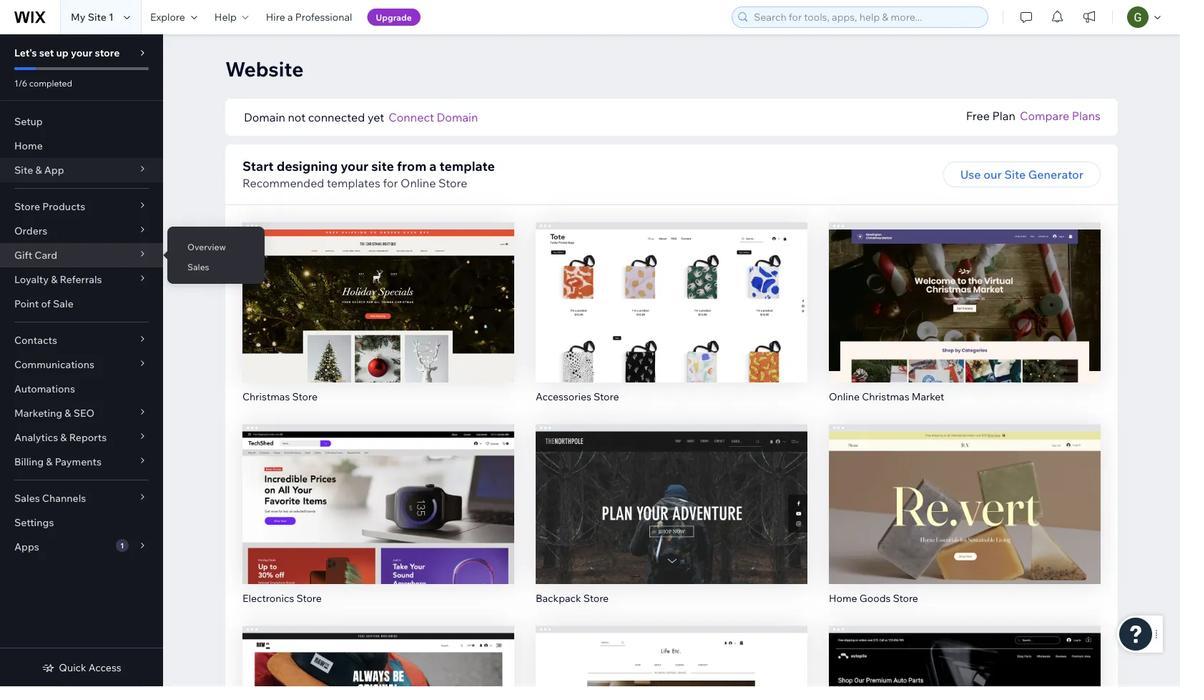 Task type: describe. For each thing, give the bounding box(es) containing it.
site & app
[[14, 164, 64, 176]]

sales for sales channels
[[14, 492, 40, 505]]

our
[[984, 167, 1002, 182]]

goods
[[860, 592, 891, 605]]

start
[[243, 158, 274, 174]]

compare
[[1020, 109, 1070, 123]]

gift card
[[14, 249, 57, 262]]

sale
[[53, 298, 74, 310]]

home for home
[[14, 140, 43, 152]]

edit button for backpack store
[[642, 480, 702, 506]]

1 horizontal spatial site
[[88, 11, 107, 23]]

help
[[215, 11, 237, 23]]

site inside button
[[1005, 167, 1026, 182]]

of
[[41, 298, 51, 310]]

for
[[383, 176, 398, 190]]

& for loyalty
[[51, 273, 57, 286]]

view button for electronics store
[[348, 510, 409, 536]]

sales for sales
[[187, 262, 209, 272]]

orders
[[14, 225, 47, 237]]

edit for electronics store
[[368, 486, 389, 500]]

my
[[71, 11, 86, 23]]

setup link
[[0, 109, 163, 134]]

edit button for online christmas market
[[935, 278, 995, 304]]

from
[[397, 158, 427, 174]]

domain not connected yet connect domain
[[244, 110, 478, 125]]

accessories store
[[536, 390, 619, 403]]

analytics
[[14, 431, 58, 444]]

point
[[14, 298, 39, 310]]

use our site generator
[[961, 167, 1084, 182]]

a inside start designing your site from a template recommended templates for online store
[[430, 158, 437, 174]]

market
[[912, 390, 945, 403]]

site
[[371, 158, 394, 174]]

marketing & seo button
[[0, 401, 163, 426]]

designing
[[277, 158, 338, 174]]

contacts
[[14, 334, 57, 347]]

1/6 completed
[[14, 78, 72, 88]]

start designing your site from a template recommended templates for online store
[[243, 158, 495, 190]]

home link
[[0, 134, 163, 158]]

store inside popup button
[[14, 200, 40, 213]]

professional
[[295, 11, 352, 23]]

upgrade
[[376, 12, 412, 23]]

your inside start designing your site from a template recommended templates for online store
[[341, 158, 369, 174]]

communications button
[[0, 353, 163, 377]]

seo
[[73, 407, 95, 420]]

edit button for christmas store
[[348, 278, 409, 304]]

let's
[[14, 47, 37, 59]]

view button for backpack store
[[641, 510, 702, 536]]

use our site generator button
[[944, 162, 1101, 187]]

view for christmas store
[[365, 314, 392, 328]]

2 christmas from the left
[[862, 390, 910, 403]]

communications
[[14, 358, 94, 371]]

sales channels button
[[0, 487, 163, 511]]

billing & payments button
[[0, 450, 163, 474]]

hire
[[266, 11, 285, 23]]

sidebar element
[[0, 34, 163, 688]]

edit for accessories store
[[661, 284, 683, 298]]

edit button for home goods store
[[935, 480, 995, 506]]

free
[[966, 109, 990, 123]]

point of sale
[[14, 298, 74, 310]]

settings
[[14, 517, 54, 529]]

up
[[56, 47, 69, 59]]

& for analytics
[[60, 431, 67, 444]]

overview
[[187, 241, 226, 252]]

completed
[[29, 78, 72, 88]]

gift
[[14, 249, 32, 262]]

& for marketing
[[65, 407, 71, 420]]

electronics store
[[243, 592, 322, 605]]

backpack
[[536, 592, 581, 605]]

1 inside sidebar element
[[120, 541, 124, 550]]

online christmas market
[[829, 390, 945, 403]]

free plan compare plans
[[966, 109, 1101, 123]]

card
[[35, 249, 57, 262]]

loyalty & referrals
[[14, 273, 102, 286]]

view for home goods store
[[952, 516, 979, 530]]

view for backpack store
[[659, 516, 685, 530]]

site & app button
[[0, 158, 163, 182]]

generator
[[1029, 167, 1084, 182]]

automations link
[[0, 377, 163, 401]]

sales channels
[[14, 492, 86, 505]]

edit for home goods store
[[954, 486, 976, 500]]

analytics & reports
[[14, 431, 107, 444]]

setup
[[14, 115, 43, 128]]

reports
[[69, 431, 107, 444]]

channels
[[42, 492, 86, 505]]

let's set up your store
[[14, 47, 120, 59]]

store
[[95, 47, 120, 59]]

orders button
[[0, 219, 163, 243]]



Task type: locate. For each thing, give the bounding box(es) containing it.
sales down overview
[[187, 262, 209, 272]]

edit for backpack store
[[661, 486, 683, 500]]

christmas store
[[243, 390, 318, 403]]

billing
[[14, 456, 44, 468]]

a right from
[[430, 158, 437, 174]]

quick
[[59, 662, 86, 674]]

settings link
[[0, 511, 163, 535]]

0 vertical spatial sales
[[187, 262, 209, 272]]

online
[[401, 176, 436, 190], [829, 390, 860, 403]]

0 vertical spatial home
[[14, 140, 43, 152]]

0 horizontal spatial site
[[14, 164, 33, 176]]

view for online christmas market
[[952, 314, 979, 328]]

help button
[[206, 0, 257, 34]]

compare plans button
[[1020, 107, 1101, 125]]

accessories
[[536, 390, 592, 403]]

site right my
[[88, 11, 107, 23]]

referrals
[[60, 273, 102, 286]]

1 horizontal spatial your
[[341, 158, 369, 174]]

0 vertical spatial online
[[401, 176, 436, 190]]

0 vertical spatial your
[[71, 47, 92, 59]]

store products button
[[0, 195, 163, 219]]

1 vertical spatial sales
[[14, 492, 40, 505]]

&
[[35, 164, 42, 176], [51, 273, 57, 286], [65, 407, 71, 420], [60, 431, 67, 444], [46, 456, 53, 468]]

& left seo
[[65, 407, 71, 420]]

2 horizontal spatial site
[[1005, 167, 1026, 182]]

& inside popup button
[[35, 164, 42, 176]]

billing & payments
[[14, 456, 102, 468]]

0 vertical spatial a
[[288, 11, 293, 23]]

1 horizontal spatial home
[[829, 592, 858, 605]]

a
[[288, 11, 293, 23], [430, 158, 437, 174]]

store products
[[14, 200, 85, 213]]

store inside start designing your site from a template recommended templates for online store
[[439, 176, 468, 190]]

& inside dropdown button
[[46, 456, 53, 468]]

1/6
[[14, 78, 27, 88]]

not
[[288, 110, 306, 125]]

home inside "link"
[[14, 140, 43, 152]]

& right "billing"
[[46, 456, 53, 468]]

your up templates
[[341, 158, 369, 174]]

apps
[[14, 541, 39, 553]]

1 christmas from the left
[[243, 390, 290, 403]]

1 horizontal spatial christmas
[[862, 390, 910, 403]]

connected
[[308, 110, 365, 125]]

edit
[[368, 284, 389, 298], [661, 284, 683, 298], [954, 284, 976, 298], [368, 486, 389, 500], [661, 486, 683, 500], [954, 486, 976, 500]]

quick access button
[[42, 662, 121, 675]]

hire a professional
[[266, 11, 352, 23]]

your right up
[[71, 47, 92, 59]]

edit button for accessories store
[[642, 278, 702, 304]]

edit button
[[348, 278, 409, 304], [642, 278, 702, 304], [935, 278, 995, 304], [348, 480, 409, 506], [642, 480, 702, 506], [935, 480, 995, 506]]

0 horizontal spatial your
[[71, 47, 92, 59]]

1 vertical spatial home
[[829, 592, 858, 605]]

view
[[365, 314, 392, 328], [952, 314, 979, 328], [365, 516, 392, 530], [659, 516, 685, 530], [952, 516, 979, 530]]

use
[[961, 167, 981, 182]]

& left the app
[[35, 164, 42, 176]]

my site 1
[[71, 11, 114, 23]]

0 horizontal spatial 1
[[109, 11, 114, 23]]

0 horizontal spatial christmas
[[243, 390, 290, 403]]

view for electronics store
[[365, 516, 392, 530]]

analytics & reports button
[[0, 426, 163, 450]]

set
[[39, 47, 54, 59]]

1 horizontal spatial online
[[829, 390, 860, 403]]

& right loyalty
[[51, 273, 57, 286]]

a right the 'hire'
[[288, 11, 293, 23]]

home left goods
[[829, 592, 858, 605]]

view button for online christmas market
[[935, 308, 996, 334]]

your
[[71, 47, 92, 59], [341, 158, 369, 174]]

0 horizontal spatial online
[[401, 176, 436, 190]]

loyalty
[[14, 273, 49, 286]]

explore
[[150, 11, 185, 23]]

site inside popup button
[[14, 164, 33, 176]]

1 horizontal spatial sales
[[187, 262, 209, 272]]

& for billing
[[46, 456, 53, 468]]

domain left not
[[244, 110, 285, 125]]

upgrade button
[[367, 9, 421, 26]]

template
[[440, 158, 495, 174]]

2 domain from the left
[[437, 110, 478, 125]]

yet
[[368, 110, 384, 125]]

0 horizontal spatial home
[[14, 140, 43, 152]]

1 vertical spatial your
[[341, 158, 369, 174]]

1 vertical spatial a
[[430, 158, 437, 174]]

view button for christmas store
[[348, 308, 409, 334]]

sales up settings at the left
[[14, 492, 40, 505]]

overview link
[[167, 235, 265, 259]]

1 domain from the left
[[244, 110, 285, 125]]

view button for home goods store
[[935, 510, 996, 536]]

templates
[[327, 176, 381, 190]]

automations
[[14, 383, 75, 395]]

domain
[[244, 110, 285, 125], [437, 110, 478, 125]]

your inside sidebar element
[[71, 47, 92, 59]]

electronics
[[243, 592, 294, 605]]

website
[[225, 56, 304, 81]]

edit button for electronics store
[[348, 480, 409, 506]]

connect
[[389, 110, 434, 125]]

1
[[109, 11, 114, 23], [120, 541, 124, 550]]

0 horizontal spatial domain
[[244, 110, 285, 125]]

1 vertical spatial 1
[[120, 541, 124, 550]]

edit for christmas store
[[368, 284, 389, 298]]

1 vertical spatial online
[[829, 390, 860, 403]]

Search for tools, apps, help & more... field
[[750, 7, 984, 27]]

1 right my
[[109, 11, 114, 23]]

home down the setup
[[14, 140, 43, 152]]

0 horizontal spatial sales
[[14, 492, 40, 505]]

1 horizontal spatial domain
[[437, 110, 478, 125]]

point of sale link
[[0, 292, 163, 316]]

access
[[89, 662, 121, 674]]

payments
[[55, 456, 102, 468]]

hire a professional link
[[257, 0, 361, 34]]

0 horizontal spatial a
[[288, 11, 293, 23]]

products
[[42, 200, 85, 213]]

1 horizontal spatial a
[[430, 158, 437, 174]]

1 down settings link
[[120, 541, 124, 550]]

home goods store
[[829, 592, 919, 605]]

plan
[[993, 109, 1016, 123]]

backpack store
[[536, 592, 609, 605]]

edit for online christmas market
[[954, 284, 976, 298]]

& left reports
[[60, 431, 67, 444]]

connect domain button
[[389, 109, 478, 126]]

recommended
[[243, 176, 324, 190]]

sales link
[[167, 255, 265, 279]]

site left the app
[[14, 164, 33, 176]]

1 horizontal spatial 1
[[120, 541, 124, 550]]

home
[[14, 140, 43, 152], [829, 592, 858, 605]]

app
[[44, 164, 64, 176]]

& for site
[[35, 164, 42, 176]]

plans
[[1072, 109, 1101, 123]]

online inside start designing your site from a template recommended templates for online store
[[401, 176, 436, 190]]

sales inside popup button
[[14, 492, 40, 505]]

quick access
[[59, 662, 121, 674]]

site right our
[[1005, 167, 1026, 182]]

0 vertical spatial 1
[[109, 11, 114, 23]]

gift card button
[[0, 243, 163, 268]]

sales
[[187, 262, 209, 272], [14, 492, 40, 505]]

view button
[[348, 308, 409, 334], [935, 308, 996, 334], [348, 510, 409, 536], [641, 510, 702, 536], [935, 510, 996, 536]]

marketing & seo
[[14, 407, 95, 420]]

domain right connect
[[437, 110, 478, 125]]

site
[[88, 11, 107, 23], [14, 164, 33, 176], [1005, 167, 1026, 182]]

home for home goods store
[[829, 592, 858, 605]]



Task type: vqa. For each thing, say whether or not it's contained in the screenshot.
Plans
yes



